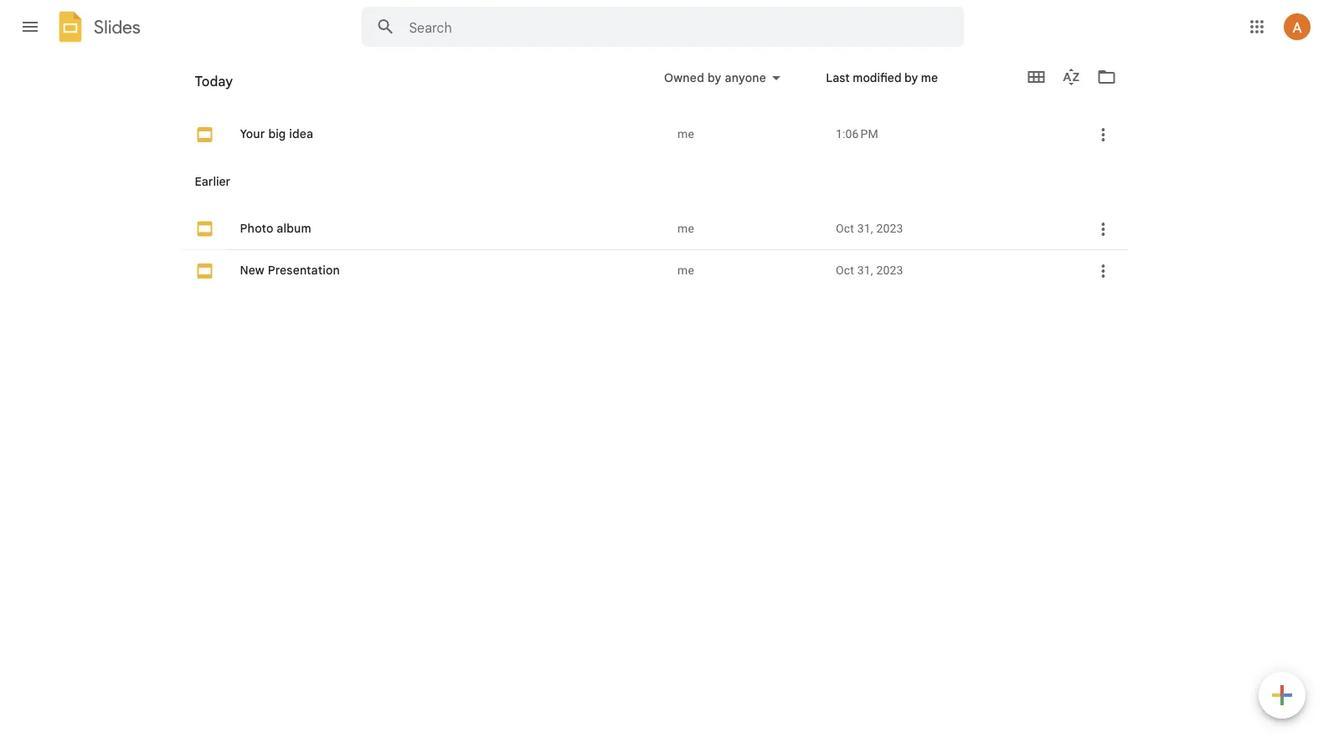 Task type: locate. For each thing, give the bounding box(es) containing it.
0 vertical spatial oct
[[836, 222, 854, 236]]

31, for new presentation
[[857, 264, 873, 278]]

1 2023 from the top
[[876, 222, 903, 236]]

oct 31, 2023 for photo album
[[836, 222, 903, 236]]

last opened by me oct 31, 2023 element for new presentation
[[836, 263, 1067, 279]]

owned by me element
[[678, 126, 822, 143], [678, 221, 822, 237], [678, 263, 822, 279]]

0 horizontal spatial last
[[722, 80, 746, 95]]

oct inside the photo album option
[[836, 222, 854, 236]]

last opened by me oct 31, 2023 element for photo album
[[836, 221, 1067, 237]]

new presentation
[[240, 263, 340, 278]]

1 vertical spatial oct 31, 2023
[[836, 264, 903, 278]]

me inside the photo album option
[[678, 222, 694, 236]]

oct 31, 2023
[[836, 222, 903, 236], [836, 264, 903, 278]]

by right anyone
[[801, 80, 814, 95]]

new
[[240, 263, 265, 278]]

earlier list box
[[173, 0, 1128, 732]]

modified
[[853, 70, 902, 85], [749, 80, 798, 95]]

today inside heading
[[195, 73, 233, 90]]

2023 inside new presentation option
[[876, 264, 903, 278]]

me
[[921, 70, 938, 85], [817, 80, 834, 95], [678, 127, 694, 141], [678, 222, 694, 236], [678, 264, 694, 278]]

1 vertical spatial 2023
[[876, 264, 903, 278]]

31, inside new presentation option
[[857, 264, 873, 278]]

big
[[268, 127, 286, 142]]

by
[[708, 70, 722, 85], [905, 70, 918, 85], [801, 80, 814, 95]]

1 vertical spatial 31,
[[857, 264, 873, 278]]

1 today from the top
[[195, 73, 233, 90]]

0 vertical spatial oct 31, 2023
[[836, 222, 903, 236]]

0 vertical spatial 31,
[[857, 222, 873, 236]]

None search field
[[361, 7, 964, 47]]

1 horizontal spatial modified
[[853, 70, 902, 85]]

2023
[[876, 222, 903, 236], [876, 264, 903, 278]]

2023 for album
[[876, 222, 903, 236]]

1 owned by me element from the top
[[678, 126, 822, 143]]

3 owned by me element from the top
[[678, 263, 822, 279]]

1 last opened by me oct 31, 2023 element from the top
[[836, 221, 1067, 237]]

last right owned on the top of the page
[[722, 80, 746, 95]]

by inside popup button
[[708, 70, 722, 85]]

2 last opened by me oct 31, 2023 element from the top
[[836, 263, 1067, 279]]

oct
[[836, 222, 854, 236], [836, 264, 854, 278]]

0 horizontal spatial by
[[708, 70, 722, 85]]

search image
[[369, 10, 402, 44]]

your big idea option
[[173, 0, 1128, 637]]

oct inside new presentation option
[[836, 264, 854, 278]]

me inside new presentation option
[[678, 264, 694, 278]]

last opened by me 1:06 pm element
[[836, 126, 1067, 143]]

1 31, from the top
[[857, 222, 873, 236]]

owned by anyone button
[[653, 68, 791, 88]]

31, for photo album
[[857, 222, 873, 236]]

0 vertical spatial owned by me element
[[678, 126, 822, 143]]

31,
[[857, 222, 873, 236], [857, 264, 873, 278]]

oct for presentation
[[836, 264, 854, 278]]

2 31, from the top
[[857, 264, 873, 278]]

last modified by me
[[826, 70, 938, 85], [722, 80, 834, 95]]

0 vertical spatial last opened by me oct 31, 2023 element
[[836, 221, 1067, 237]]

last opened by me oct 31, 2023 element inside new presentation option
[[836, 263, 1067, 279]]

me inside 'your big idea' option
[[678, 127, 694, 141]]

by up last opened by me 1:06 pm element on the top right of page
[[905, 70, 918, 85]]

2023 for presentation
[[876, 264, 903, 278]]

oct 31, 2023 inside the photo album option
[[836, 222, 903, 236]]

me for photo album
[[678, 222, 694, 236]]

2 vertical spatial owned by me element
[[678, 263, 822, 279]]

photo album
[[240, 222, 311, 236]]

2 oct from the top
[[836, 264, 854, 278]]

owned
[[664, 70, 704, 85]]

last opened by me oct 31, 2023 element inside the photo album option
[[836, 221, 1067, 237]]

anyone
[[725, 70, 766, 85]]

2 2023 from the top
[[876, 264, 903, 278]]

oct 31, 2023 inside new presentation option
[[836, 264, 903, 278]]

31, inside the photo album option
[[857, 222, 873, 236]]

0 vertical spatial 2023
[[876, 222, 903, 236]]

1 vertical spatial last opened by me oct 31, 2023 element
[[836, 263, 1067, 279]]

1 vertical spatial oct
[[836, 264, 854, 278]]

last opened by me oct 31, 2023 element
[[836, 221, 1067, 237], [836, 263, 1067, 279]]

me for new presentation
[[678, 264, 694, 278]]

today
[[195, 73, 233, 90], [195, 80, 228, 94]]

1 oct from the top
[[836, 222, 854, 236]]

main menu image
[[20, 17, 40, 37]]

by right owned on the top of the page
[[708, 70, 722, 85]]

1 oct 31, 2023 from the top
[[836, 222, 903, 236]]

last up 1:06 pm
[[826, 70, 850, 85]]

last
[[826, 70, 850, 85], [722, 80, 746, 95]]

2023 inside the photo album option
[[876, 222, 903, 236]]

2 oct 31, 2023 from the top
[[836, 264, 903, 278]]

owned by me element for modified
[[678, 126, 822, 143]]

oct 31, 2023 for new presentation
[[836, 264, 903, 278]]

1 vertical spatial owned by me element
[[678, 221, 822, 237]]



Task type: describe. For each thing, give the bounding box(es) containing it.
new presentation option
[[181, 250, 1128, 291]]

presentation
[[268, 263, 340, 278]]

1 horizontal spatial last
[[826, 70, 850, 85]]

earlier
[[195, 174, 230, 189]]

your
[[240, 127, 265, 142]]

1:06 pm
[[836, 127, 879, 141]]

slides link
[[54, 10, 141, 47]]

photo
[[240, 222, 273, 236]]

create new presentation image
[[1259, 672, 1306, 723]]

2 owned by me element from the top
[[678, 221, 822, 237]]

2 today from the top
[[195, 80, 228, 94]]

photo album option
[[173, 0, 1128, 732]]

slides
[[94, 16, 141, 38]]

owned by me element for album
[[678, 263, 822, 279]]

oct for album
[[836, 222, 854, 236]]

0 horizontal spatial modified
[[749, 80, 798, 95]]

owned by anyone
[[664, 70, 766, 85]]

today heading
[[181, 54, 628, 107]]

1 horizontal spatial by
[[801, 80, 814, 95]]

your big idea
[[240, 127, 313, 142]]

me for your big idea
[[678, 127, 694, 141]]

Search bar text field
[[409, 19, 922, 36]]

2 horizontal spatial by
[[905, 70, 918, 85]]

album
[[277, 222, 311, 236]]

idea
[[289, 127, 313, 142]]



Task type: vqa. For each thing, say whether or not it's contained in the screenshot.
Last Opened By Me Oct 31, 2023 element for New Presentation
yes



